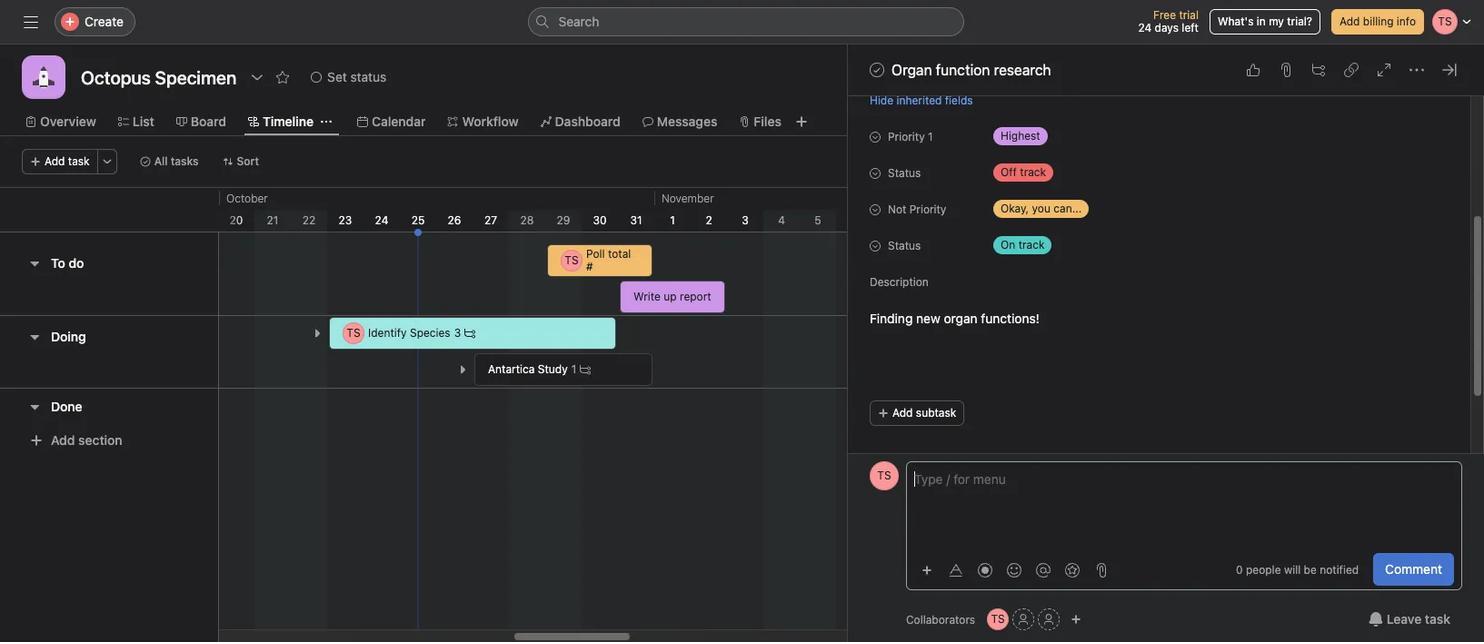Task type: describe. For each thing, give the bounding box(es) containing it.
task for add task
[[68, 155, 90, 168]]

overview
[[40, 114, 96, 129]]

poll total #
[[586, 247, 631, 274]]

show subtasks for task antartica study image
[[457, 365, 468, 375]]

leave
[[1387, 612, 1422, 627]]

poll
[[586, 247, 605, 261]]

section
[[78, 433, 122, 448]]

0 likes. click to like this task image
[[1246, 63, 1261, 77]]

to do button
[[51, 247, 84, 280]]

ts left identify
[[347, 326, 361, 340]]

up
[[664, 290, 677, 304]]

29
[[557, 214, 570, 227]]

board
[[191, 114, 226, 129]]

write
[[634, 290, 661, 304]]

status
[[350, 69, 387, 85]]

add to starred image
[[276, 70, 290, 85]]

leftcount image
[[580, 365, 591, 375]]

report
[[680, 290, 711, 304]]

done
[[51, 399, 82, 414]]

ts left #
[[565, 254, 579, 267]]

add task
[[45, 155, 90, 168]]

add billing info
[[1340, 15, 1416, 28]]

task for leave task
[[1425, 612, 1451, 627]]

off track button
[[986, 160, 1095, 185]]

create
[[85, 14, 124, 29]]

off
[[1001, 165, 1017, 179]]

organ function research
[[892, 62, 1051, 78]]

write up report
[[634, 290, 711, 304]]

1 vertical spatial ts button
[[987, 609, 1009, 631]]

identify species
[[368, 326, 451, 340]]

okay, you can... button
[[986, 196, 1115, 222]]

rocket image
[[33, 66, 55, 88]]

toolbar inside organ function research "dialog"
[[914, 557, 1114, 583]]

comment button
[[1374, 554, 1454, 586]]

people
[[1246, 564, 1281, 577]]

26
[[448, 214, 461, 227]]

0 vertical spatial priority
[[888, 130, 925, 144]]

what's in my trial?
[[1218, 15, 1313, 28]]

okay,
[[1001, 202, 1029, 215]]

all
[[154, 155, 168, 168]]

organ
[[892, 62, 932, 78]]

left
[[1182, 21, 1199, 35]]

ts down the add subtask button
[[878, 469, 891, 483]]

inherited
[[897, 93, 942, 107]]

collapse task list for the section doing image
[[27, 330, 42, 345]]

collapse task list for the section to do image
[[27, 256, 42, 271]]

add subtask
[[893, 406, 957, 420]]

search button
[[528, 7, 964, 36]]

more actions for this task image
[[1410, 63, 1424, 77]]

tab actions image
[[321, 116, 332, 127]]

set status
[[327, 69, 387, 85]]

track for on track
[[1019, 238, 1045, 252]]

done button
[[51, 390, 82, 423]]

completed image
[[866, 59, 888, 81]]

at mention image
[[1036, 563, 1051, 578]]

show subtasks for task identify species image
[[312, 328, 323, 339]]

not priority
[[888, 203, 947, 216]]

doing button
[[51, 321, 86, 354]]

1 vertical spatial priority
[[910, 203, 947, 216]]

appreciations image
[[1065, 563, 1080, 578]]

function
[[936, 62, 990, 78]]

not
[[888, 203, 907, 216]]

2
[[706, 214, 712, 227]]

antartica study
[[488, 363, 568, 376]]

add subtask image
[[1312, 63, 1326, 77]]

all tasks
[[154, 155, 199, 168]]

0
[[1236, 564, 1243, 577]]

list
[[133, 114, 154, 129]]

record a video image
[[978, 563, 993, 578]]

okay, you can...
[[1001, 202, 1082, 215]]

insert an object image
[[922, 565, 933, 576]]

workflow
[[462, 114, 519, 129]]

status for off track
[[888, 166, 921, 180]]

show options image
[[250, 70, 265, 85]]

files link
[[739, 112, 782, 132]]

subtask
[[916, 406, 957, 420]]

messages link
[[642, 112, 718, 132]]

30
[[593, 214, 607, 227]]

23
[[339, 214, 352, 227]]

list link
[[118, 112, 154, 132]]

files
[[754, 114, 782, 129]]

add for add subtask
[[893, 406, 913, 420]]

0 people will be notified
[[1236, 564, 1359, 577]]

finding new organ functions! main content
[[848, 0, 1471, 558]]

priority 1
[[888, 130, 933, 144]]

board link
[[176, 112, 226, 132]]

highest button
[[986, 124, 1095, 149]]

november
[[662, 192, 714, 205]]

formatting image
[[949, 563, 964, 578]]

close details image
[[1443, 63, 1457, 77]]

can...
[[1054, 202, 1082, 215]]

study
[[538, 363, 568, 376]]

on track
[[1001, 238, 1045, 252]]

attach a file or paste an image image
[[1094, 563, 1109, 578]]

0 vertical spatial 3
[[742, 214, 749, 227]]

expand sidebar image
[[24, 15, 38, 29]]

on
[[1001, 238, 1016, 252]]

add tab image
[[794, 115, 809, 129]]

set
[[327, 69, 347, 85]]



Task type: vqa. For each thing, say whether or not it's contained in the screenshot.
Collaborators
yes



Task type: locate. For each thing, give the bounding box(es) containing it.
to
[[51, 255, 65, 271]]

full screen image
[[1377, 63, 1392, 77]]

new
[[916, 311, 941, 326]]

#
[[586, 260, 593, 274]]

collaborators
[[906, 613, 975, 627]]

set status button
[[303, 65, 395, 90]]

what's in my trial? button
[[1210, 9, 1321, 35]]

1 vertical spatial track
[[1019, 238, 1045, 252]]

3 left leftcount image
[[454, 326, 461, 340]]

calendar
[[372, 114, 426, 129]]

3
[[742, 214, 749, 227], [454, 326, 461, 340]]

workflow link
[[448, 112, 519, 132]]

1 horizontal spatial 1
[[670, 214, 675, 227]]

4
[[778, 214, 785, 227]]

2 status from the top
[[888, 239, 921, 253]]

be
[[1304, 564, 1317, 577]]

None text field
[[76, 61, 241, 94]]

ts button down the add subtask button
[[870, 462, 899, 491]]

1 vertical spatial 1
[[670, 214, 675, 227]]

1 for november 1
[[670, 214, 675, 227]]

status
[[888, 166, 921, 180], [888, 239, 921, 253]]

tasks
[[171, 155, 199, 168]]

research
[[994, 62, 1051, 78]]

0 horizontal spatial task
[[68, 155, 90, 168]]

ts button down record a video icon
[[987, 609, 1009, 631]]

identify
[[368, 326, 407, 340]]

add task button
[[22, 149, 98, 175]]

add subtask button
[[870, 401, 965, 426]]

27
[[484, 214, 497, 227]]

hide inherited fields
[[870, 93, 973, 107]]

trial
[[1179, 8, 1199, 22]]

25
[[411, 214, 425, 227]]

copy task link image
[[1344, 63, 1359, 77]]

5
[[815, 214, 821, 227]]

0 horizontal spatial 1
[[571, 363, 577, 376]]

1 down hide inherited fields
[[928, 130, 933, 144]]

0 vertical spatial status
[[888, 166, 921, 180]]

0 horizontal spatial 24
[[375, 214, 388, 227]]

task inside organ function research "dialog"
[[1425, 612, 1451, 627]]

status up description
[[888, 239, 921, 253]]

track
[[1020, 165, 1046, 179], [1019, 238, 1045, 252]]

functions!
[[981, 311, 1040, 326]]

1 left leftcount icon
[[571, 363, 577, 376]]

20
[[230, 214, 243, 227]]

priority down inherited
[[888, 130, 925, 144]]

more actions image
[[101, 156, 112, 167]]

1 horizontal spatial 3
[[742, 214, 749, 227]]

2 vertical spatial 1
[[571, 363, 577, 376]]

to do
[[51, 255, 84, 271]]

1
[[928, 130, 933, 144], [670, 214, 675, 227], [571, 363, 577, 376]]

do
[[69, 255, 84, 271]]

attachments: add a file to this task, organ function research image
[[1279, 63, 1293, 77]]

track right off
[[1020, 165, 1046, 179]]

0 horizontal spatial 3
[[454, 326, 461, 340]]

1 horizontal spatial task
[[1425, 612, 1451, 627]]

0 vertical spatial track
[[1020, 165, 1046, 179]]

free trial 24 days left
[[1138, 8, 1199, 35]]

1 vertical spatial status
[[888, 239, 921, 253]]

days
[[1155, 21, 1179, 35]]

search list box
[[528, 7, 964, 36]]

1 horizontal spatial ts button
[[987, 609, 1009, 631]]

add left billing
[[1340, 15, 1360, 28]]

0 vertical spatial ts button
[[870, 462, 899, 491]]

add for add section
[[51, 433, 75, 448]]

hide
[[870, 93, 894, 107]]

trial?
[[1287, 15, 1313, 28]]

24 left days
[[1138, 21, 1152, 35]]

task right leave
[[1425, 612, 1451, 627]]

add section
[[51, 433, 122, 448]]

status for on track
[[888, 239, 921, 253]]

emoji image
[[1007, 563, 1022, 578]]

comment
[[1385, 562, 1443, 577]]

in
[[1257, 15, 1266, 28]]

add down the done button
[[51, 433, 75, 448]]

add for add task
[[45, 155, 65, 168]]

add billing info button
[[1332, 9, 1424, 35]]

1 down november
[[670, 214, 675, 227]]

track inside popup button
[[1019, 238, 1045, 252]]

24
[[1138, 21, 1152, 35], [375, 214, 388, 227]]

task left more actions icon
[[68, 155, 90, 168]]

1 vertical spatial 3
[[454, 326, 461, 340]]

organ
[[944, 311, 978, 326]]

finding new organ functions!
[[870, 311, 1040, 326]]

create button
[[55, 7, 135, 36]]

24 inside free trial 24 days left
[[1138, 21, 1152, 35]]

organ function research dialog
[[848, 0, 1484, 643]]

species
[[410, 326, 451, 340]]

total
[[608, 247, 631, 261]]

track inside popup button
[[1020, 165, 1046, 179]]

0 vertical spatial task
[[68, 155, 90, 168]]

fields
[[945, 93, 973, 107]]

description
[[870, 275, 929, 289]]

3 left 4 on the right of the page
[[742, 214, 749, 227]]

1 vertical spatial task
[[1425, 612, 1451, 627]]

28
[[520, 214, 534, 227]]

0 vertical spatial 1
[[928, 130, 933, 144]]

sort
[[237, 155, 259, 168]]

1 inside finding new organ functions! main content
[[928, 130, 933, 144]]

1 horizontal spatial 24
[[1138, 21, 1152, 35]]

priority right not
[[910, 203, 947, 216]]

toolbar
[[914, 557, 1114, 583]]

add
[[1340, 15, 1360, 28], [45, 155, 65, 168], [893, 406, 913, 420], [51, 433, 75, 448]]

add or remove collaborators image
[[1071, 614, 1082, 625]]

collapse task list for the section done image
[[27, 400, 42, 414]]

add for add billing info
[[1340, 15, 1360, 28]]

1 status from the top
[[888, 166, 921, 180]]

info
[[1397, 15, 1416, 28]]

0 horizontal spatial ts button
[[870, 462, 899, 491]]

1 for priority 1
[[928, 130, 933, 144]]

1 vertical spatial 24
[[375, 214, 388, 227]]

antartica
[[488, 363, 535, 376]]

leave task
[[1387, 612, 1451, 627]]

track for off track
[[1020, 165, 1046, 179]]

2 horizontal spatial 1
[[928, 130, 933, 144]]

free
[[1154, 8, 1176, 22]]

calendar link
[[357, 112, 426, 132]]

finding
[[870, 311, 913, 326]]

21
[[267, 214, 279, 227]]

add inside button
[[893, 406, 913, 420]]

october
[[226, 192, 268, 205]]

all tasks button
[[131, 149, 207, 175]]

leftcount image
[[465, 328, 476, 339]]

Completed checkbox
[[866, 59, 888, 81]]

what's
[[1218, 15, 1254, 28]]

add down overview link
[[45, 155, 65, 168]]

22
[[302, 214, 316, 227]]

0 vertical spatial 24
[[1138, 21, 1152, 35]]

dashboard
[[555, 114, 621, 129]]

add left subtask
[[893, 406, 913, 420]]

status down priority 1
[[888, 166, 921, 180]]

add section button
[[22, 424, 130, 457]]

track right on
[[1019, 238, 1045, 252]]

31
[[630, 214, 642, 227]]

hide inherited fields button
[[870, 91, 973, 109]]

priority
[[888, 130, 925, 144], [910, 203, 947, 216]]

24 right 23 at the left
[[375, 214, 388, 227]]

ts down record a video icon
[[991, 613, 1005, 626]]

1 inside november 1
[[670, 214, 675, 227]]

messages
[[657, 114, 718, 129]]

doing
[[51, 329, 86, 345]]

notified
[[1320, 564, 1359, 577]]

timeline
[[263, 114, 314, 129]]

november 1
[[662, 192, 714, 227]]



